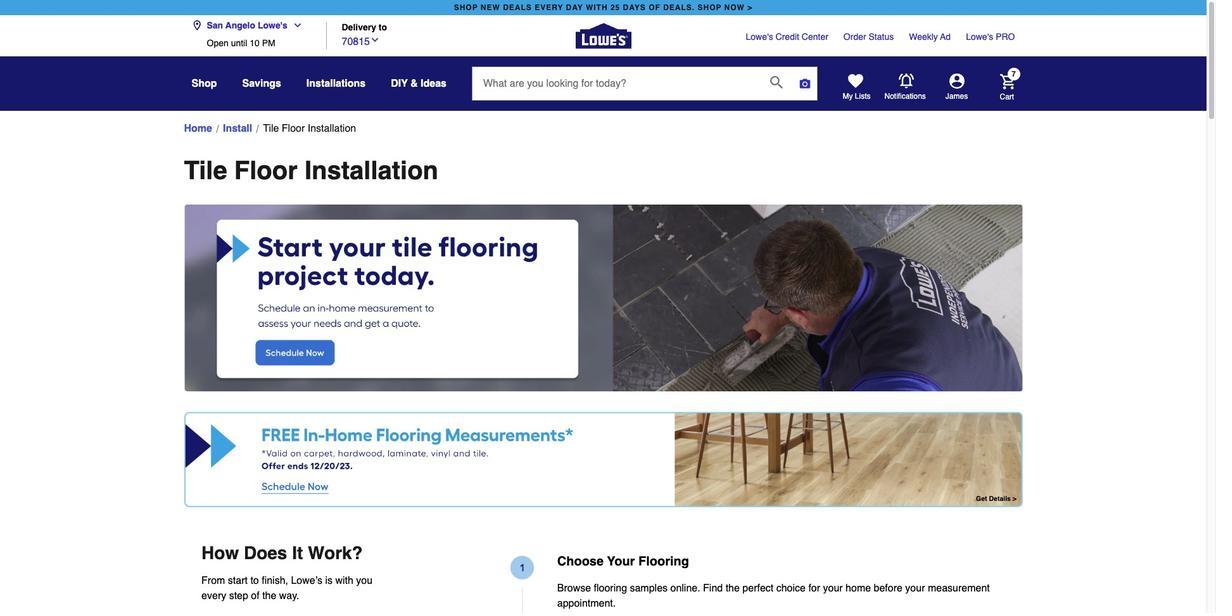 Task type: locate. For each thing, give the bounding box(es) containing it.
installation
[[308, 123, 356, 134], [305, 156, 438, 185]]

1 your from the left
[[823, 583, 843, 594]]

lists
[[855, 92, 871, 101]]

deals
[[503, 3, 532, 12]]

to up of
[[250, 575, 259, 586]]

lowe's up pm
[[258, 20, 287, 30]]

0 vertical spatial floor
[[282, 123, 305, 134]]

samples
[[630, 583, 668, 594]]

lowe's pro
[[966, 32, 1015, 42]]

pro
[[996, 32, 1015, 42]]

weekly ad link
[[909, 30, 951, 43]]

lowe's home improvement logo image
[[576, 8, 631, 64]]

tile
[[263, 123, 279, 134], [184, 156, 227, 185]]

lowe's pro link
[[966, 30, 1015, 43]]

0 horizontal spatial tile
[[184, 156, 227, 185]]

shop left now
[[698, 3, 722, 12]]

weekly
[[909, 32, 938, 42]]

the right find
[[726, 583, 740, 594]]

online.
[[671, 583, 700, 594]]

lowe's home improvement lists image
[[848, 73, 863, 89]]

james button
[[926, 73, 987, 101]]

advertisement region
[[184, 412, 1023, 510]]

your right for
[[823, 583, 843, 594]]

your right before
[[905, 583, 925, 594]]

lowe's left credit
[[746, 32, 773, 42]]

0 vertical spatial tile floor installation
[[263, 123, 356, 134]]

floor down install link
[[234, 156, 298, 185]]

san angelo lowe's
[[207, 20, 287, 30]]

order
[[844, 32, 866, 42]]

tile floor installation down installations
[[263, 123, 356, 134]]

james
[[946, 92, 968, 101]]

order status link
[[844, 30, 894, 43]]

lowe's left pro
[[966, 32, 993, 42]]

1 horizontal spatial shop
[[698, 3, 722, 12]]

flooring
[[594, 583, 627, 594]]

1 vertical spatial tile floor installation
[[184, 156, 438, 185]]

shop
[[454, 3, 478, 12], [698, 3, 722, 12]]

the right of
[[262, 590, 276, 602]]

credit
[[776, 32, 799, 42]]

the
[[726, 583, 740, 594], [262, 590, 276, 602]]

open
[[207, 38, 229, 48]]

measurement
[[928, 583, 990, 594]]

tile floor installation down tile floor installation 'link'
[[184, 156, 438, 185]]

from
[[201, 575, 225, 586]]

tile floor installation
[[263, 123, 356, 134], [184, 156, 438, 185]]

tile down home link
[[184, 156, 227, 185]]

days
[[623, 3, 646, 12]]

lowe's
[[258, 20, 287, 30], [746, 32, 773, 42], [966, 32, 993, 42]]

find
[[703, 583, 723, 594]]

1 horizontal spatial lowe's
[[746, 32, 773, 42]]

my
[[843, 92, 853, 101]]

delivery
[[342, 22, 376, 33]]

1 shop from the left
[[454, 3, 478, 12]]

0 horizontal spatial the
[[262, 590, 276, 602]]

start
[[228, 575, 248, 586]]

status
[[869, 32, 894, 42]]

my lists
[[843, 92, 871, 101]]

1 horizontal spatial to
[[379, 22, 387, 33]]

diy & ideas
[[391, 78, 447, 89]]

cart
[[1000, 92, 1014, 101]]

of
[[649, 3, 661, 12]]

70815
[[342, 36, 370, 47]]

floor
[[282, 123, 305, 134], [234, 156, 298, 185]]

open until 10 pm
[[207, 38, 275, 48]]

search image
[[770, 76, 783, 89]]

is
[[325, 575, 333, 586]]

1 vertical spatial to
[[250, 575, 259, 586]]

my lists link
[[843, 73, 871, 101]]

browse flooring samples online. find the perfect choice for your home before your measurement appointment.
[[557, 583, 990, 609]]

0 horizontal spatial shop
[[454, 3, 478, 12]]

choice
[[776, 583, 806, 594]]

2 horizontal spatial lowe's
[[966, 32, 993, 42]]

tile right install link
[[263, 123, 279, 134]]

to up chevron down image
[[379, 22, 387, 33]]

chevron down image
[[287, 20, 303, 30]]

shop left new
[[454, 3, 478, 12]]

choose your flooring
[[557, 554, 689, 569]]

0 vertical spatial installation
[[308, 123, 356, 134]]

1 horizontal spatial tile
[[263, 123, 279, 134]]

shop new deals every day with 25 days of deals. shop now >
[[454, 3, 753, 12]]

new
[[481, 3, 500, 12]]

>
[[748, 3, 753, 12]]

floor inside 'link'
[[282, 123, 305, 134]]

1 horizontal spatial your
[[905, 583, 925, 594]]

savings button
[[242, 72, 281, 95]]

0 horizontal spatial to
[[250, 575, 259, 586]]

None search field
[[472, 67, 818, 112]]

floor right install
[[282, 123, 305, 134]]

0 horizontal spatial lowe's
[[258, 20, 287, 30]]

install link
[[223, 121, 252, 136]]

chevron down image
[[370, 35, 380, 45]]

lowe's home improvement notification center image
[[899, 73, 914, 89]]

0 horizontal spatial your
[[823, 583, 843, 594]]

does
[[244, 543, 287, 563]]

your
[[823, 583, 843, 594], [905, 583, 925, 594]]

for
[[809, 583, 820, 594]]

to
[[379, 22, 387, 33], [250, 575, 259, 586]]

camera image
[[799, 77, 811, 90]]

work?
[[308, 543, 363, 563]]

lowe's for lowe's pro
[[966, 32, 993, 42]]

finish,
[[262, 575, 288, 586]]

lowe's credit center link
[[746, 30, 828, 43]]

1 horizontal spatial the
[[726, 583, 740, 594]]

the inside from start to finish, lowe's is with you every step of the way.
[[262, 590, 276, 602]]

0 vertical spatial tile
[[263, 123, 279, 134]]



Task type: describe. For each thing, give the bounding box(es) containing it.
from start to finish, lowe's is with you every step of the way.
[[201, 575, 373, 602]]

way.
[[279, 590, 299, 602]]

an icon of the number 1. image
[[396, 553, 537, 613]]

it
[[292, 543, 303, 563]]

0 vertical spatial to
[[379, 22, 387, 33]]

shop button
[[192, 72, 217, 95]]

25
[[611, 3, 620, 12]]

to inside from start to finish, lowe's is with you every step of the way.
[[250, 575, 259, 586]]

your
[[607, 554, 635, 569]]

center
[[802, 32, 828, 42]]

1 vertical spatial tile
[[184, 156, 227, 185]]

install
[[223, 123, 252, 134]]

ad
[[940, 32, 951, 42]]

diy
[[391, 78, 408, 89]]

now
[[724, 3, 745, 12]]

1 vertical spatial installation
[[305, 156, 438, 185]]

lowe's for lowe's credit center
[[746, 32, 773, 42]]

diy & ideas button
[[391, 72, 447, 95]]

before
[[874, 583, 903, 594]]

browse
[[557, 583, 591, 594]]

how
[[201, 543, 239, 563]]

weekly ad
[[909, 32, 951, 42]]

home
[[184, 123, 212, 134]]

10
[[250, 38, 260, 48]]

home link
[[184, 121, 212, 136]]

angelo
[[225, 20, 255, 30]]

deals.
[[663, 3, 695, 12]]

installations
[[307, 78, 366, 89]]

perfect
[[743, 583, 774, 594]]

tile floor installation link
[[263, 121, 356, 136]]

order status
[[844, 32, 894, 42]]

every
[[201, 590, 226, 602]]

home
[[846, 583, 871, 594]]

shop new deals every day with 25 days of deals. shop now > link
[[451, 0, 755, 15]]

step
[[229, 590, 248, 602]]

savings
[[242, 78, 281, 89]]

every
[[535, 3, 563, 12]]

delivery to
[[342, 22, 387, 33]]

lowe's credit center
[[746, 32, 828, 42]]

san
[[207, 20, 223, 30]]

tile inside 'link'
[[263, 123, 279, 134]]

the inside browse flooring samples online. find the perfect choice for your home before your measurement appointment.
[[726, 583, 740, 594]]

shop
[[192, 78, 217, 89]]

san angelo lowe's button
[[192, 13, 308, 38]]

notifications
[[885, 92, 926, 101]]

&
[[411, 78, 418, 89]]

with
[[586, 3, 608, 12]]

lowe's home improvement cart image
[[1000, 74, 1015, 89]]

1 vertical spatial floor
[[234, 156, 298, 185]]

how does it work?
[[201, 543, 363, 563]]

lowe's
[[291, 575, 322, 586]]

start your tile flooring project today. schedule an in-home measurement and get a quote. image
[[184, 205, 1023, 391]]

2 shop from the left
[[698, 3, 722, 12]]

you
[[356, 575, 373, 586]]

location image
[[192, 20, 202, 30]]

flooring
[[638, 554, 689, 569]]

pm
[[262, 38, 275, 48]]

day
[[566, 3, 583, 12]]

with
[[335, 575, 353, 586]]

70815 button
[[342, 33, 380, 49]]

of
[[251, 590, 260, 602]]

installations button
[[307, 72, 366, 95]]

lowe's inside button
[[258, 20, 287, 30]]

installation inside tile floor installation 'link'
[[308, 123, 356, 134]]

ideas
[[421, 78, 447, 89]]

until
[[231, 38, 247, 48]]

Search Query text field
[[473, 67, 760, 100]]

7
[[1012, 70, 1016, 79]]

appointment.
[[557, 598, 616, 609]]

2 your from the left
[[905, 583, 925, 594]]

choose
[[557, 554, 604, 569]]



Task type: vqa. For each thing, say whether or not it's contained in the screenshot.
Accessible Home at bottom left
no



